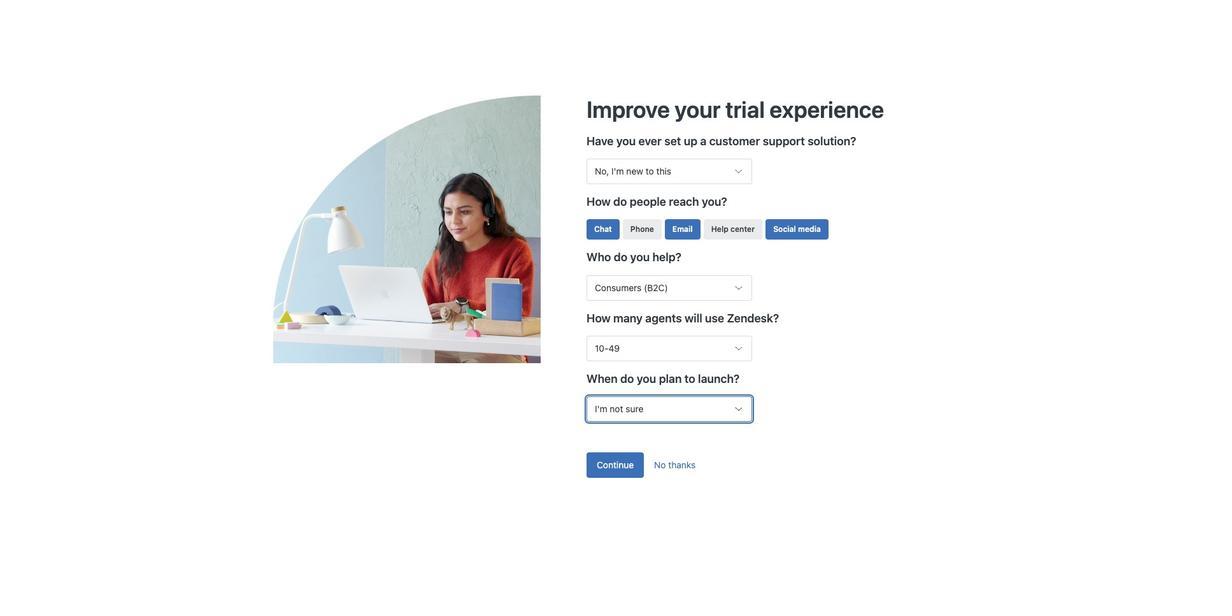 Task type: describe. For each thing, give the bounding box(es) containing it.
phone
[[631, 225, 654, 234]]

your
[[675, 96, 721, 123]]

reach
[[669, 195, 699, 209]]

you for when
[[637, 372, 657, 385]]

how many agents will use zendesk?
[[587, 311, 780, 325]]

you?
[[702, 195, 728, 209]]

social
[[774, 225, 797, 234]]

continue button
[[587, 452, 644, 478]]

who do you help?
[[587, 251, 682, 264]]

support
[[763, 135, 805, 148]]

social media button
[[766, 220, 829, 240]]

trial
[[726, 96, 765, 123]]

help center button
[[704, 220, 763, 240]]

experience
[[770, 96, 885, 123]]

help center
[[712, 225, 755, 234]]

phone button
[[623, 220, 662, 240]]

use
[[705, 311, 725, 325]]

i'm inside popup button
[[595, 403, 608, 414]]

no
[[655, 459, 666, 470]]

10-49 button
[[587, 336, 753, 361]]

customer service agent wearing a headset and sitting at a desk as balloons float through the air in celebration. image
[[273, 96, 587, 363]]

media
[[799, 225, 821, 234]]

improve
[[587, 96, 670, 123]]

do for how
[[614, 195, 627, 209]]

chat
[[595, 225, 612, 234]]

customer
[[710, 135, 761, 148]]

zendesk?
[[727, 311, 780, 325]]

people
[[630, 195, 667, 209]]

0 vertical spatial you
[[617, 135, 636, 148]]

improve your trial experience
[[587, 96, 885, 123]]

ever
[[639, 135, 662, 148]]

(b2c)
[[644, 282, 668, 293]]

no thanks button
[[644, 452, 706, 478]]

help
[[712, 225, 729, 234]]

you for who
[[631, 251, 650, 264]]



Task type: locate. For each thing, give the bounding box(es) containing it.
plan
[[659, 372, 682, 385]]

email button
[[665, 220, 701, 240]]

who
[[587, 251, 611, 264]]

a
[[701, 135, 707, 148]]

no, i'm new to this
[[595, 166, 672, 177]]

i'm inside popup button
[[612, 166, 624, 177]]

you left help?
[[631, 251, 650, 264]]

no,
[[595, 166, 609, 177]]

to right plan
[[685, 372, 696, 385]]

when
[[587, 372, 618, 385]]

will
[[685, 311, 703, 325]]

0 vertical spatial to
[[646, 166, 654, 177]]

1 horizontal spatial i'm
[[612, 166, 624, 177]]

how left many
[[587, 311, 611, 325]]

you left ever
[[617, 135, 636, 148]]

1 vertical spatial how
[[587, 311, 611, 325]]

i'm not sure
[[595, 403, 644, 414]]

continue
[[597, 459, 634, 470]]

how
[[587, 195, 611, 209], [587, 311, 611, 325]]

do
[[614, 195, 627, 209], [614, 251, 628, 264], [621, 372, 634, 385]]

solution?
[[808, 135, 857, 148]]

1 vertical spatial i'm
[[595, 403, 608, 414]]

0 vertical spatial i'm
[[612, 166, 624, 177]]

to inside no, i'm new to this popup button
[[646, 166, 654, 177]]

consumers (b2c)
[[595, 282, 668, 293]]

how do people reach you?
[[587, 195, 728, 209]]

sure
[[626, 403, 644, 414]]

you left plan
[[637, 372, 657, 385]]

launch?
[[699, 372, 740, 385]]

10-
[[595, 343, 609, 353]]

do left people
[[614, 195, 627, 209]]

this
[[657, 166, 672, 177]]

up
[[684, 135, 698, 148]]

new
[[627, 166, 644, 177]]

0 horizontal spatial i'm
[[595, 403, 608, 414]]

2 vertical spatial do
[[621, 372, 634, 385]]

consumers (b2c) button
[[587, 275, 753, 301]]

email
[[673, 225, 693, 234]]

49
[[609, 343, 620, 353]]

do right who
[[614, 251, 628, 264]]

chat button
[[587, 220, 620, 240]]

1 vertical spatial to
[[685, 372, 696, 385]]

how for how do people reach you?
[[587, 195, 611, 209]]

no, i'm new to this button
[[587, 159, 753, 184]]

to
[[646, 166, 654, 177], [685, 372, 696, 385]]

how up chat
[[587, 195, 611, 209]]

1 vertical spatial you
[[631, 251, 650, 264]]

do right when
[[621, 372, 634, 385]]

you
[[617, 135, 636, 148], [631, 251, 650, 264], [637, 372, 657, 385]]

not
[[610, 403, 624, 414]]

to left this on the top of page
[[646, 166, 654, 177]]

0 vertical spatial do
[[614, 195, 627, 209]]

do for who
[[614, 251, 628, 264]]

0 horizontal spatial to
[[646, 166, 654, 177]]

have you ever set up a customer support solution?
[[587, 135, 857, 148]]

help?
[[653, 251, 682, 264]]

thanks
[[669, 459, 696, 470]]

i'm not sure button
[[587, 396, 753, 422]]

when do you plan to launch?
[[587, 372, 740, 385]]

center
[[731, 225, 755, 234]]

i'm left not
[[595, 403, 608, 414]]

do for when
[[621, 372, 634, 385]]

how for how many agents will use zendesk?
[[587, 311, 611, 325]]

1 horizontal spatial to
[[685, 372, 696, 385]]

many
[[614, 311, 643, 325]]

10-49
[[595, 343, 620, 353]]

1 how from the top
[[587, 195, 611, 209]]

no thanks
[[655, 459, 696, 470]]

agents
[[646, 311, 682, 325]]

social media
[[774, 225, 821, 234]]

i'm
[[612, 166, 624, 177], [595, 403, 608, 414]]

have
[[587, 135, 614, 148]]

0 vertical spatial how
[[587, 195, 611, 209]]

set
[[665, 135, 682, 148]]

1 vertical spatial do
[[614, 251, 628, 264]]

2 how from the top
[[587, 311, 611, 325]]

i'm right "no,"
[[612, 166, 624, 177]]

2 vertical spatial you
[[637, 372, 657, 385]]

consumers
[[595, 282, 642, 293]]



Task type: vqa. For each thing, say whether or not it's contained in the screenshot.
Who do you help?
yes



